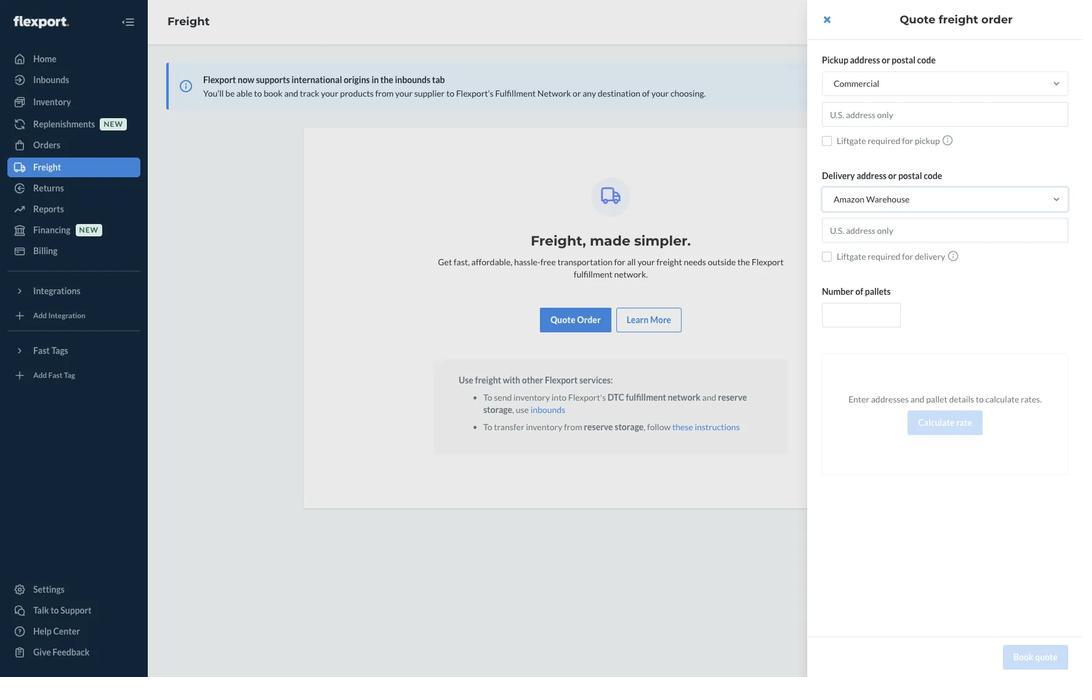 Task type: describe. For each thing, give the bounding box(es) containing it.
pickup
[[915, 135, 940, 146]]

for for pickup
[[902, 135, 913, 146]]

pallets
[[865, 286, 891, 297]]

amazon warehouse
[[834, 194, 910, 204]]

calculate rate
[[918, 418, 972, 428]]

close image
[[824, 15, 830, 25]]

book
[[1013, 652, 1034, 663]]

calculate rate button
[[908, 411, 983, 435]]

postal for amazon warehouse
[[898, 171, 922, 181]]

freight
[[939, 13, 978, 26]]

book quote
[[1013, 652, 1058, 663]]

number of pallets
[[822, 286, 891, 297]]

postal for commercial
[[892, 55, 916, 65]]

address for delivery
[[857, 171, 887, 181]]

or for amazon warehouse
[[888, 171, 897, 181]]

code for delivery address or postal code
[[924, 171, 942, 181]]

help center
[[1056, 316, 1067, 361]]

liftgate for liftgate required for pickup
[[837, 135, 866, 146]]

rates.
[[1021, 394, 1042, 405]]

rate
[[956, 418, 972, 428]]

u.s. address only text field for liftgate required for delivery
[[822, 218, 1068, 243]]

pickup
[[822, 55, 848, 65]]

warehouse
[[866, 194, 910, 204]]

quote freight order
[[900, 13, 1013, 26]]

calculate
[[918, 418, 955, 428]]

for for delivery
[[902, 251, 913, 262]]

commercial
[[834, 78, 879, 89]]

calculate
[[986, 394, 1019, 405]]

order
[[981, 13, 1013, 26]]

delivery
[[822, 171, 855, 181]]

code for pickup address or postal code
[[917, 55, 936, 65]]

and
[[911, 394, 925, 405]]

to
[[976, 394, 984, 405]]

required for pickup
[[868, 135, 900, 146]]

amazon
[[834, 194, 865, 204]]



Task type: vqa. For each thing, say whether or not it's contained in the screenshot.
or for Commercial
yes



Task type: locate. For each thing, give the bounding box(es) containing it.
1 vertical spatial for
[[902, 251, 913, 262]]

0 vertical spatial or
[[882, 55, 890, 65]]

0 vertical spatial liftgate
[[837, 135, 866, 146]]

U.S. address only text field
[[822, 102, 1068, 127], [822, 218, 1068, 243]]

address up amazon warehouse
[[857, 171, 887, 181]]

delivery
[[915, 251, 945, 262]]

addresses
[[871, 394, 909, 405]]

enter
[[849, 394, 870, 405]]

2 for from the top
[[902, 251, 913, 262]]

0 vertical spatial address
[[850, 55, 880, 65]]

enter addresses and pallet details to calculate rates.
[[849, 394, 1042, 405]]

of
[[855, 286, 863, 297]]

0 vertical spatial u.s. address only text field
[[822, 102, 1068, 127]]

1 vertical spatial or
[[888, 171, 897, 181]]

None checkbox
[[822, 252, 832, 261]]

address for pickup
[[850, 55, 880, 65]]

1 vertical spatial address
[[857, 171, 887, 181]]

or up warehouse
[[888, 171, 897, 181]]

1 vertical spatial postal
[[898, 171, 922, 181]]

1 vertical spatial u.s. address only text field
[[822, 218, 1068, 243]]

details
[[949, 394, 974, 405]]

for left pickup
[[902, 135, 913, 146]]

help center button
[[1050, 307, 1074, 370]]

or for commercial
[[882, 55, 890, 65]]

postal down quote
[[892, 55, 916, 65]]

1 u.s. address only text field from the top
[[822, 102, 1068, 127]]

or
[[882, 55, 890, 65], [888, 171, 897, 181]]

1 vertical spatial liftgate
[[837, 251, 866, 262]]

1 required from the top
[[868, 135, 900, 146]]

1 liftgate from the top
[[837, 135, 866, 146]]

liftgate required for pickup
[[837, 135, 940, 146]]

address
[[850, 55, 880, 65], [857, 171, 887, 181]]

postal up warehouse
[[898, 171, 922, 181]]

code
[[917, 55, 936, 65], [924, 171, 942, 181]]

postal
[[892, 55, 916, 65], [898, 171, 922, 181]]

None number field
[[822, 303, 901, 328]]

liftgate
[[837, 135, 866, 146], [837, 251, 866, 262]]

u.s. address only text field up 'delivery'
[[822, 218, 1068, 243]]

code down quote
[[917, 55, 936, 65]]

liftgate for liftgate required for delivery
[[837, 251, 866, 262]]

or right pickup
[[882, 55, 890, 65]]

quote
[[1035, 652, 1058, 663]]

code down pickup
[[924, 171, 942, 181]]

liftgate required for delivery
[[837, 251, 945, 262]]

for
[[902, 135, 913, 146], [902, 251, 913, 262]]

u.s. address only text field up pickup
[[822, 102, 1068, 127]]

None checkbox
[[822, 136, 832, 146]]

2 u.s. address only text field from the top
[[822, 218, 1068, 243]]

0 vertical spatial code
[[917, 55, 936, 65]]

required up pallets
[[868, 251, 900, 262]]

1 for from the top
[[902, 135, 913, 146]]

1 vertical spatial code
[[924, 171, 942, 181]]

0 vertical spatial postal
[[892, 55, 916, 65]]

pickup address or postal code
[[822, 55, 936, 65]]

address up the commercial
[[850, 55, 880, 65]]

required up delivery address or postal code
[[868, 135, 900, 146]]

2 required from the top
[[868, 251, 900, 262]]

1 vertical spatial required
[[868, 251, 900, 262]]

liftgate up number of pallets
[[837, 251, 866, 262]]

0 vertical spatial required
[[868, 135, 900, 146]]

liftgate up delivery at the top of page
[[837, 135, 866, 146]]

required
[[868, 135, 900, 146], [868, 251, 900, 262]]

2 liftgate from the top
[[837, 251, 866, 262]]

help
[[1056, 344, 1067, 361]]

delivery address or postal code
[[822, 171, 942, 181]]

for left 'delivery'
[[902, 251, 913, 262]]

u.s. address only text field for liftgate required for pickup
[[822, 102, 1068, 127]]

center
[[1056, 316, 1067, 342]]

number
[[822, 286, 854, 297]]

quote
[[900, 13, 936, 26]]

required for delivery
[[868, 251, 900, 262]]

pallet
[[926, 394, 948, 405]]

0 vertical spatial for
[[902, 135, 913, 146]]

book quote button
[[1003, 645, 1068, 670]]



